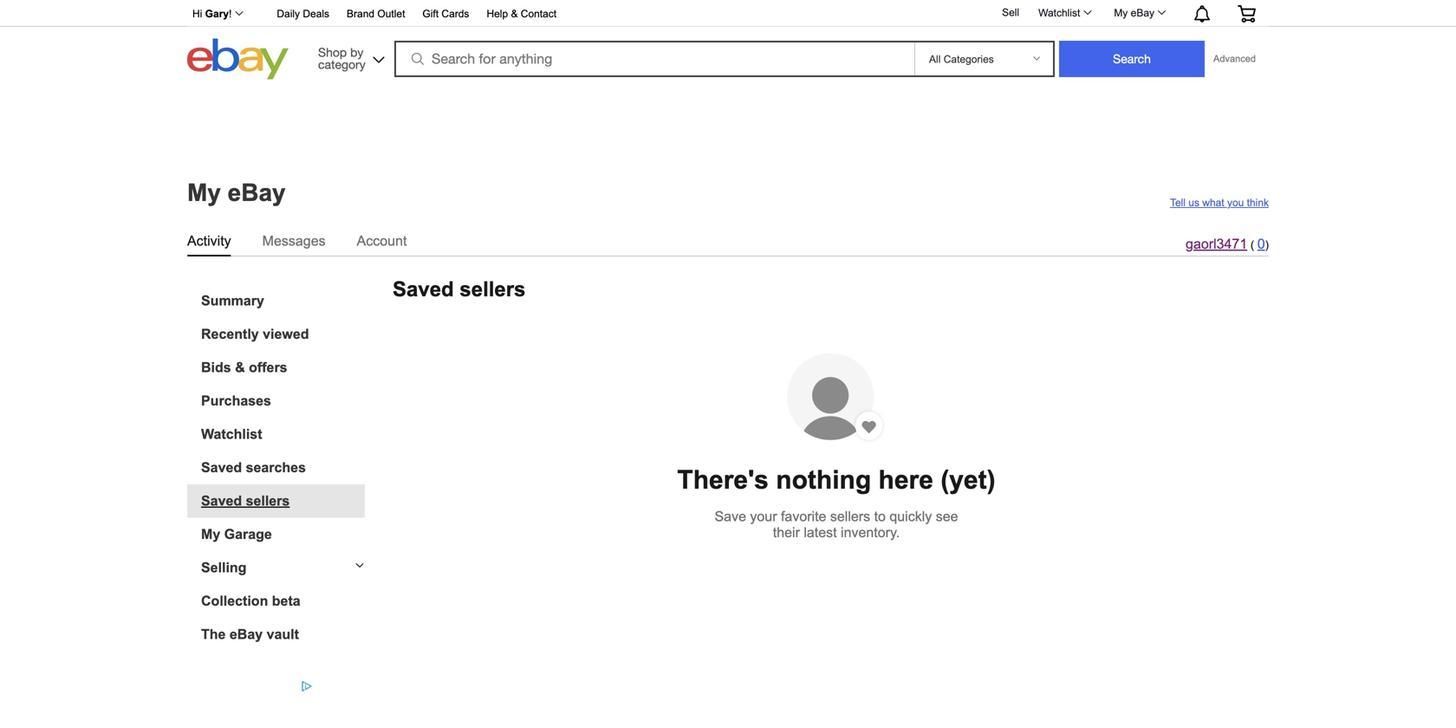 Task type: describe. For each thing, give the bounding box(es) containing it.
(yet)
[[941, 466, 996, 495]]

tell us what you think
[[1171, 197, 1270, 209]]

latest
[[804, 525, 837, 541]]

hi
[[193, 8, 202, 20]]

1 horizontal spatial advertisement region
[[413, 84, 1044, 162]]

bids & offers link
[[201, 360, 365, 376]]

1 horizontal spatial watchlist link
[[1029, 3, 1100, 23]]

none submit inside shop by category banner
[[1060, 41, 1205, 77]]

messages
[[262, 233, 326, 249]]

0 vertical spatial saved sellers
[[393, 278, 526, 301]]

my for my garage link
[[201, 527, 220, 542]]

gift cards link
[[423, 5, 470, 24]]

daily deals link
[[277, 5, 330, 24]]

quickly
[[890, 509, 932, 525]]

)
[[1266, 238, 1270, 251]]

0 link
[[1258, 236, 1266, 252]]

0 vertical spatial saved
[[393, 278, 454, 301]]

tell us what you think link
[[1171, 197, 1270, 209]]

category
[[318, 57, 366, 72]]

viewed
[[263, 327, 309, 342]]

ebay for the ebay vault link at left
[[230, 627, 263, 643]]

sellers inside save your favorite sellers to quickly see their latest inventory.
[[831, 509, 871, 525]]

help & contact
[[487, 8, 557, 20]]

by
[[350, 45, 364, 59]]

daily deals
[[277, 8, 330, 20]]

1 horizontal spatial sellers
[[460, 278, 526, 301]]

beta
[[272, 594, 301, 609]]

gift
[[423, 8, 439, 20]]

saved for saved searches link
[[201, 460, 242, 476]]

collection
[[201, 594, 268, 609]]

my ebay inside there's nothing here (yet) main content
[[187, 179, 286, 206]]

my ebay inside account navigation
[[1115, 7, 1155, 19]]

contact
[[521, 8, 557, 20]]

messages link
[[262, 230, 326, 252]]

the ebay vault
[[201, 627, 299, 643]]

account link
[[357, 230, 407, 252]]

brand
[[347, 8, 375, 20]]

my garage link
[[201, 527, 365, 543]]

advanced
[[1214, 53, 1257, 64]]

vault
[[267, 627, 299, 643]]

garage
[[224, 527, 272, 542]]

advanced link
[[1205, 42, 1265, 76]]

help & contact link
[[487, 5, 557, 24]]

help
[[487, 8, 508, 20]]

sell link
[[995, 6, 1028, 18]]

nothing
[[776, 466, 872, 495]]

ebay for my ebay link
[[1131, 7, 1155, 19]]

(
[[1251, 238, 1255, 251]]

collection beta
[[201, 594, 301, 609]]

offers
[[249, 360, 288, 376]]

shop by category banner
[[183, 0, 1270, 84]]

selling
[[201, 560, 247, 576]]

there's
[[678, 466, 769, 495]]

gaorl3471 link
[[1186, 236, 1248, 252]]

recently viewed link
[[201, 327, 365, 343]]

recently viewed
[[201, 327, 309, 342]]

the
[[201, 627, 226, 643]]

your
[[750, 509, 777, 525]]

saved sellers link
[[201, 493, 365, 509]]

gary
[[205, 8, 229, 20]]

Search for anything text field
[[397, 42, 911, 75]]

account
[[357, 233, 407, 249]]

bids
[[201, 360, 231, 376]]

inventory.
[[841, 525, 900, 541]]

to
[[875, 509, 886, 525]]

saved for the saved sellers link on the left bottom
[[201, 493, 242, 509]]

us
[[1189, 197, 1200, 209]]

activity link
[[187, 230, 231, 252]]

1 vertical spatial ebay
[[228, 179, 286, 206]]



Task type: vqa. For each thing, say whether or not it's contained in the screenshot.
"your"
yes



Task type: locate. For each thing, give the bounding box(es) containing it.
None submit
[[1060, 41, 1205, 77]]

ebay
[[1131, 7, 1155, 19], [228, 179, 286, 206], [230, 627, 263, 643]]

&
[[511, 8, 518, 20], [235, 360, 245, 376]]

watchlist inside there's nothing here (yet) main content
[[201, 427, 262, 442]]

my garage
[[201, 527, 272, 542]]

gaorl3471
[[1186, 236, 1248, 252]]

0 horizontal spatial sellers
[[246, 493, 290, 509]]

shop by category
[[318, 45, 366, 72]]

save your favorite sellers to quickly see their latest inventory.
[[715, 509, 959, 541]]

2 vertical spatial saved
[[201, 493, 242, 509]]

the ebay vault link
[[201, 627, 365, 643]]

watchlist for watchlist link within the there's nothing here (yet) main content
[[201, 427, 262, 442]]

& inside account navigation
[[511, 8, 518, 20]]

cards
[[442, 8, 470, 20]]

here
[[879, 466, 934, 495]]

1 vertical spatial saved sellers
[[201, 493, 290, 509]]

summary link
[[201, 293, 365, 309]]

their
[[773, 525, 800, 541]]

save
[[715, 509, 747, 525]]

watchlist link
[[1029, 3, 1100, 23], [201, 427, 365, 443]]

saved inside saved searches link
[[201, 460, 242, 476]]

1 vertical spatial watchlist
[[201, 427, 262, 442]]

saved
[[393, 278, 454, 301], [201, 460, 242, 476], [201, 493, 242, 509]]

hi gary !
[[193, 8, 232, 20]]

2 vertical spatial ebay
[[230, 627, 263, 643]]

0
[[1258, 236, 1266, 252]]

selling button
[[187, 560, 365, 576]]

1 vertical spatial &
[[235, 360, 245, 376]]

watchlist right the sell
[[1039, 7, 1081, 19]]

activity
[[187, 233, 231, 249]]

there's nothing here (yet)
[[678, 466, 996, 495]]

outlet
[[378, 8, 405, 20]]

brand outlet
[[347, 8, 405, 20]]

0 vertical spatial advertisement region
[[413, 84, 1044, 162]]

purchases
[[201, 393, 271, 409]]

1 vertical spatial saved
[[201, 460, 242, 476]]

0 horizontal spatial saved sellers
[[201, 493, 290, 509]]

my
[[1115, 7, 1128, 19], [187, 179, 221, 206], [201, 527, 220, 542]]

& right help
[[511, 8, 518, 20]]

saved left "searches"
[[201, 460, 242, 476]]

see
[[936, 509, 959, 525]]

watchlist for right watchlist link
[[1039, 7, 1081, 19]]

& for help
[[511, 8, 518, 20]]

watchlist
[[1039, 7, 1081, 19], [201, 427, 262, 442]]

my ebay link
[[1105, 3, 1174, 23]]

recently
[[201, 327, 259, 342]]

you
[[1228, 197, 1245, 209]]

!
[[229, 8, 232, 20]]

my for my ebay link
[[1115, 7, 1128, 19]]

0 horizontal spatial watchlist
[[201, 427, 262, 442]]

favorite
[[781, 509, 827, 525]]

watchlist link inside there's nothing here (yet) main content
[[201, 427, 365, 443]]

brand outlet link
[[347, 5, 405, 24]]

1 horizontal spatial &
[[511, 8, 518, 20]]

searches
[[246, 460, 306, 476]]

saved searches link
[[201, 460, 365, 476]]

watchlist link down the purchases link
[[201, 427, 365, 443]]

what
[[1203, 197, 1225, 209]]

0 horizontal spatial &
[[235, 360, 245, 376]]

1 horizontal spatial watchlist
[[1039, 7, 1081, 19]]

1 vertical spatial my ebay
[[187, 179, 286, 206]]

purchases link
[[201, 393, 365, 409]]

shop
[[318, 45, 347, 59]]

0 horizontal spatial advertisement region
[[207, 679, 346, 715]]

sell
[[1003, 6, 1020, 18]]

1 horizontal spatial my ebay
[[1115, 7, 1155, 19]]

2 horizontal spatial sellers
[[831, 509, 871, 525]]

gift cards
[[423, 8, 470, 20]]

1 vertical spatial advertisement region
[[207, 679, 346, 715]]

0 vertical spatial my ebay
[[1115, 7, 1155, 19]]

0 vertical spatial my
[[1115, 7, 1128, 19]]

shop by category button
[[310, 39, 389, 76]]

tell
[[1171, 197, 1186, 209]]

summary
[[201, 293, 264, 309]]

think
[[1248, 197, 1270, 209]]

1 vertical spatial my
[[187, 179, 221, 206]]

sellers
[[460, 278, 526, 301], [246, 493, 290, 509], [831, 509, 871, 525]]

0 vertical spatial watchlist
[[1039, 7, 1081, 19]]

saved sellers
[[393, 278, 526, 301], [201, 493, 290, 509]]

ebay inside account navigation
[[1131, 7, 1155, 19]]

my ebay
[[1115, 7, 1155, 19], [187, 179, 286, 206]]

my inside my garage link
[[201, 527, 220, 542]]

saved down account "link"
[[393, 278, 454, 301]]

& inside there's nothing here (yet) main content
[[235, 360, 245, 376]]

advertisement region
[[413, 84, 1044, 162], [207, 679, 346, 715]]

0 horizontal spatial watchlist link
[[201, 427, 365, 443]]

0 vertical spatial &
[[511, 8, 518, 20]]

0 horizontal spatial my ebay
[[187, 179, 286, 206]]

collection beta link
[[201, 594, 365, 610]]

1 horizontal spatial saved sellers
[[393, 278, 526, 301]]

gaorl3471 ( 0 )
[[1186, 236, 1270, 252]]

2 vertical spatial my
[[201, 527, 220, 542]]

account navigation
[[183, 0, 1270, 27]]

watchlist link right the sell
[[1029, 3, 1100, 23]]

there's nothing here (yet) main content
[[7, 84, 1450, 715]]

daily
[[277, 8, 300, 20]]

& for bids
[[235, 360, 245, 376]]

saved searches
[[201, 460, 306, 476]]

saved up my garage
[[201, 493, 242, 509]]

deals
[[303, 8, 330, 20]]

watchlist down purchases
[[201, 427, 262, 442]]

0 vertical spatial ebay
[[1131, 7, 1155, 19]]

watchlist inside account navigation
[[1039, 7, 1081, 19]]

0 vertical spatial watchlist link
[[1029, 3, 1100, 23]]

my inside my ebay link
[[1115, 7, 1128, 19]]

your shopping cart image
[[1237, 5, 1257, 23]]

bids & offers
[[201, 360, 288, 376]]

1 vertical spatial watchlist link
[[201, 427, 365, 443]]

& right bids
[[235, 360, 245, 376]]



